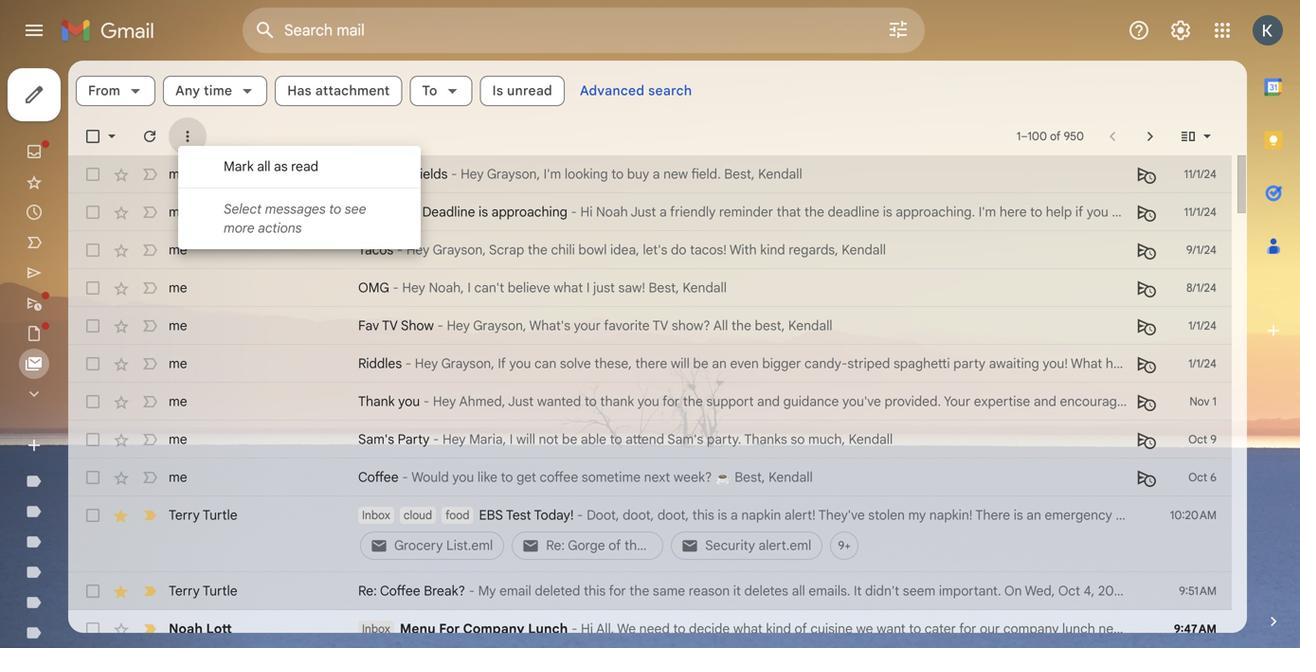 Task type: describe. For each thing, give the bounding box(es) containing it.
maria,
[[469, 431, 506, 448]]

thanks
[[745, 431, 788, 448]]

kendall down deadline
[[842, 242, 886, 258]]

gmail image
[[61, 11, 164, 49]]

security alert.eml
[[706, 538, 812, 554]]

collaborati
[[1238, 204, 1301, 220]]

more image
[[178, 127, 197, 146]]

idea,
[[611, 242, 640, 258]]

9+ button
[[838, 537, 851, 556]]

saw!
[[619, 280, 646, 296]]

noah,
[[429, 280, 464, 296]]

to
[[422, 82, 438, 99]]

like
[[478, 469, 498, 486]]

2 row from the top
[[68, 193, 1301, 231]]

not
[[539, 431, 559, 448]]

refresh image
[[140, 127, 159, 146]]

me for baseball fields - hey grayson, i'm looking to buy a new field. best, kendall
[[169, 166, 187, 182]]

umlaut
[[1234, 583, 1276, 600]]

terry for 9:51 am
[[169, 583, 200, 600]]

1 is from the left
[[479, 204, 488, 220]]

1 vertical spatial coffee
[[380, 583, 421, 600]]

9+
[[838, 539, 851, 553]]

unread
[[507, 82, 553, 99]]

kendall down tacos!
[[683, 280, 727, 296]]

1 vertical spatial i'm
[[979, 204, 997, 220]]

but
[[1171, 355, 1191, 372]]

email
[[500, 583, 532, 600]]

6 row from the top
[[68, 345, 1301, 383]]

1 tv from the left
[[382, 318, 398, 334]]

deadline
[[422, 204, 475, 220]]

wed,
[[1025, 583, 1056, 600]]

kendall down you've
[[849, 431, 893, 448]]

9/1/24
[[1187, 243, 1217, 257]]

kendall up the that
[[758, 166, 803, 182]]

approaching.
[[896, 204, 976, 220]]

support image
[[1128, 19, 1151, 42]]

kendall right best,
[[789, 318, 833, 334]]

cell containing ebs test today!
[[358, 506, 1138, 563]]

5 row from the top
[[68, 307, 1232, 345]]

hey down show on the left
[[415, 355, 438, 372]]

☕ image
[[716, 471, 732, 487]]

alert.eml
[[759, 538, 812, 554]]

main menu image
[[23, 19, 46, 42]]

looking
[[565, 166, 608, 182]]

what
[[1071, 355, 1103, 372]]

hey left noah,
[[402, 280, 426, 296]]

you've
[[843, 393, 882, 410]]

1
[[1213, 395, 1217, 409]]

seem
[[903, 583, 936, 600]]

9 me from the top
[[169, 469, 187, 486]]

to left help
[[1031, 204, 1043, 220]]

messages
[[265, 201, 326, 218]]

advanced search button
[[573, 74, 700, 108]]

4,
[[1084, 583, 1095, 600]]

- right omg
[[393, 280, 399, 296]]

turtle for 9:51 am
[[203, 583, 238, 600]]

food
[[446, 509, 470, 523]]

1 horizontal spatial noah
[[596, 204, 628, 220]]

ebs
[[479, 507, 503, 524]]

hey left ahmed,
[[433, 393, 456, 410]]

party
[[954, 355, 986, 372]]

1/1/24 for riddles - hey grayson, if you can solve these, there will be an even bigger candy-striped spaghetti party awaiting you! what has hands but cannot clap? i spe
[[1189, 357, 1217, 371]]

reminder
[[719, 204, 774, 220]]

hey right the fields
[[461, 166, 484, 182]]

1 vertical spatial be
[[562, 431, 578, 448]]

wanted
[[537, 393, 581, 410]]

encouragement
[[1060, 393, 1156, 410]]

attend
[[626, 431, 665, 448]]

fields
[[413, 166, 448, 182]]

do
[[671, 242, 687, 258]]

- left would
[[402, 469, 408, 486]]

is
[[493, 82, 504, 99]]

deadline
[[828, 204, 880, 220]]

1 vertical spatial best,
[[649, 280, 679, 296]]

me for fav tv show - hey grayson, what's your favorite tv show? all the best, kendall
[[169, 318, 187, 334]]

to left the "buy"
[[612, 166, 624, 182]]

expertise
[[974, 393, 1031, 410]]

inbox menu for company lunch -
[[362, 621, 581, 638]]

mark
[[224, 158, 254, 175]]

buy
[[627, 166, 650, 182]]

your
[[574, 318, 601, 334]]

oct 6
[[1189, 471, 1217, 485]]

attachment
[[315, 82, 390, 99]]

main content containing from
[[68, 61, 1301, 648]]

there
[[636, 355, 668, 372]]

help
[[1046, 204, 1072, 220]]

- right 'lunch'
[[572, 621, 578, 638]]

select
[[224, 201, 262, 218]]

- right party
[[433, 431, 439, 448]]

0 vertical spatial best,
[[725, 166, 755, 182]]

oct for would you like to get coffee sometime next week?
[[1189, 471, 1208, 485]]

terry turtle for 10:20 am
[[169, 507, 238, 524]]

lott
[[206, 621, 232, 638]]

menu
[[400, 621, 436, 638]]

- right show on the left
[[437, 318, 444, 334]]

me for tacos - hey grayson, scrap the chili bowl idea, let's do tacos! with kind regards, kendall
[[169, 242, 187, 258]]

to left get
[[501, 469, 513, 486]]

3 row from the top
[[68, 231, 1232, 269]]

baseball
[[358, 166, 409, 182]]

is unread
[[493, 82, 553, 99]]

cannot
[[1195, 355, 1237, 372]]

or
[[1222, 204, 1235, 220]]

re: for re: coffee break? - my email deleted this for the same reason it deletes all emails. it didn't seem important. on wed, oct 4, 2023 at 8:26 am bjord umlaut <sic
[[358, 583, 377, 600]]

Search mail text field
[[284, 21, 834, 40]]

show
[[401, 318, 434, 334]]

with
[[730, 242, 757, 258]]

break?
[[424, 583, 465, 600]]

0 vertical spatial will
[[671, 355, 690, 372]]

mark all as read
[[224, 158, 319, 175]]

so
[[791, 431, 805, 448]]

advanced search options image
[[880, 10, 918, 48]]

thank
[[358, 393, 395, 410]]

9 row from the top
[[68, 459, 1232, 497]]

2 vertical spatial oct
[[1059, 583, 1081, 600]]

grocery list.eml
[[394, 538, 493, 554]]

0 vertical spatial support
[[1171, 204, 1219, 220]]

am
[[1176, 583, 1195, 600]]

has
[[1106, 355, 1128, 372]]

11/1/24 for baseball fields - hey grayson, i'm looking to buy a new field. best, kendall
[[1185, 167, 1217, 182]]

0 vertical spatial coffee
[[358, 469, 399, 486]]

0 horizontal spatial all
[[257, 158, 271, 175]]

hands
[[1131, 355, 1168, 372]]

ebs test today! -
[[479, 507, 587, 524]]

turtle for 10:20 am
[[203, 507, 238, 524]]

to left thank
[[585, 393, 597, 410]]

nov 1
[[1190, 395, 1217, 409]]

oct for hey maria, i will not be able to attend sam's party. thanks so much, kendall
[[1189, 433, 1208, 447]]

0 horizontal spatial support
[[707, 393, 754, 410]]

8 row from the top
[[68, 421, 1232, 459]]

select messages to see more actions
[[224, 201, 366, 237]]

search
[[649, 82, 692, 99]]

omg
[[358, 280, 389, 296]]

bowl
[[579, 242, 607, 258]]

1/1/24 for fav tv show - hey grayson, what's your favorite tv show? all the best, kendall
[[1189, 319, 1217, 333]]

6
[[1211, 471, 1217, 485]]

show?
[[672, 318, 711, 334]]

tacos
[[358, 242, 394, 258]]

me for riddles - hey grayson, if you can solve these, there will be an even bigger candy-striped spaghetti party awaiting you! what has hands but cannot clap? i spe
[[169, 355, 187, 372]]

all inside main content
[[792, 583, 806, 600]]

10 row from the top
[[68, 497, 1232, 573]]

new
[[664, 166, 688, 182]]

grocery
[[394, 538, 443, 554]]

baseball fields - hey grayson, i'm looking to buy a new field. best, kendall
[[358, 166, 803, 182]]

at
[[1132, 583, 1144, 600]]

i left just
[[587, 280, 590, 296]]

me for omg - hey noah, i can't believe what i just saw! best, kendall
[[169, 280, 187, 296]]

chili
[[551, 242, 575, 258]]

2 tv from the left
[[653, 318, 669, 334]]

scrap
[[489, 242, 524, 258]]

that
[[777, 204, 801, 220]]



Task type: locate. For each thing, give the bounding box(es) containing it.
these,
[[595, 355, 632, 372]]

0 vertical spatial turtle
[[203, 507, 238, 524]]

navigation
[[0, 61, 228, 648]]

oct 9
[[1189, 433, 1217, 447]]

can't
[[474, 280, 504, 296]]

None search field
[[243, 8, 925, 53]]

1/1/24
[[1189, 319, 1217, 333], [1189, 357, 1217, 371]]

for right this
[[609, 583, 626, 600]]

1 vertical spatial 11/1/24
[[1185, 205, 1217, 219]]

me for reminder: deadline is approaching - hi noah just a friendly reminder that the deadline is approaching. i'm here to help if you need any support or collaborati
[[169, 204, 187, 220]]

any time button
[[163, 76, 268, 106]]

kendall
[[758, 166, 803, 182], [842, 242, 886, 258], [683, 280, 727, 296], [789, 318, 833, 334], [849, 431, 893, 448], [769, 469, 813, 486]]

coffee down party
[[358, 469, 399, 486]]

0 vertical spatial 11/1/24
[[1185, 167, 1217, 182]]

hey down noah,
[[447, 318, 470, 334]]

1 vertical spatial noah
[[169, 621, 203, 638]]

- right the today!
[[577, 507, 583, 524]]

has attachment button
[[275, 76, 402, 106]]

has attachment
[[287, 82, 390, 99]]

0 vertical spatial a
[[653, 166, 660, 182]]

oct left 6
[[1189, 471, 1208, 485]]

0 horizontal spatial tv
[[382, 318, 398, 334]]

1 vertical spatial terry
[[169, 583, 200, 600]]

today!
[[534, 507, 574, 524]]

2 vertical spatial best,
[[735, 469, 766, 486]]

1 vertical spatial 1/1/24
[[1189, 357, 1217, 371]]

1/1/24 up been
[[1189, 357, 1217, 371]]

3 me from the top
[[169, 242, 187, 258]]

row down let's
[[68, 269, 1232, 307]]

didn't
[[866, 583, 900, 600]]

inbox inside cell
[[362, 509, 390, 523]]

search mail image
[[248, 13, 283, 47]]

noah left lott on the bottom left
[[169, 621, 203, 638]]

0 horizontal spatial and
[[757, 393, 780, 410]]

i left can't
[[468, 280, 471, 296]]

0 vertical spatial all
[[257, 158, 271, 175]]

0 vertical spatial terry
[[169, 507, 200, 524]]

tv right the fav on the left
[[382, 318, 398, 334]]

oct left 4,
[[1059, 583, 1081, 600]]

1 horizontal spatial re:
[[546, 538, 565, 554]]

sam's up week?
[[668, 431, 704, 448]]

- right riddles
[[405, 355, 412, 372]]

as
[[274, 158, 288, 175]]

lunch
[[528, 621, 568, 638]]

1 vertical spatial will
[[517, 431, 536, 448]]

sam's left party
[[358, 431, 394, 448]]

5 me from the top
[[169, 318, 187, 334]]

me for sam's party - hey maria, i will not be able to attend sam's party. thanks so much, kendall
[[169, 431, 187, 448]]

party.
[[707, 431, 742, 448]]

and up thanks on the bottom right of the page
[[757, 393, 780, 410]]

terry for 10:20 am
[[169, 507, 200, 524]]

- left my
[[469, 583, 475, 600]]

- up party
[[424, 393, 430, 410]]

0 vertical spatial be
[[693, 355, 709, 372]]

grayson,
[[487, 166, 540, 182], [433, 242, 486, 258], [473, 318, 527, 334], [441, 355, 495, 372]]

older image
[[1141, 127, 1160, 146]]

7 row from the top
[[68, 383, 1301, 421]]

best, right field.
[[725, 166, 755, 182]]

oct left 9
[[1189, 433, 1208, 447]]

be left an
[[693, 355, 709, 372]]

in
[[1289, 393, 1299, 410]]

6 me from the top
[[169, 355, 187, 372]]

7 me from the top
[[169, 393, 187, 410]]

i'm left 'here'
[[979, 204, 997, 220]]

row up saw!
[[68, 231, 1232, 269]]

1 horizontal spatial support
[[1171, 204, 1219, 220]]

and down you!
[[1034, 393, 1057, 410]]

cloud
[[404, 509, 432, 523]]

re: gorge of the jungle.eml
[[546, 538, 713, 554]]

2 is from the left
[[883, 204, 893, 220]]

i left "spe"
[[1276, 355, 1279, 372]]

- right the fields
[[451, 166, 457, 182]]

1 vertical spatial oct
[[1189, 471, 1208, 485]]

an
[[712, 355, 727, 372]]

grayson, up if
[[473, 318, 527, 334]]

0 horizontal spatial will
[[517, 431, 536, 448]]

approaching
[[492, 204, 568, 220]]

for down there
[[663, 393, 680, 410]]

solve
[[560, 355, 591, 372]]

row up "do"
[[68, 193, 1301, 231]]

1/1/24 down 8/1/24
[[1189, 319, 1217, 333]]

2 and from the left
[[1034, 393, 1057, 410]]

grayson, left if
[[441, 355, 495, 372]]

2 me from the top
[[169, 204, 187, 220]]

clap?
[[1240, 355, 1272, 372]]

1 horizontal spatial be
[[693, 355, 709, 372]]

my
[[478, 583, 496, 600]]

friendly
[[670, 204, 716, 220]]

just down the "buy"
[[631, 204, 656, 220]]

1 vertical spatial inbox
[[362, 622, 390, 637]]

toggle split pane mode image
[[1179, 127, 1198, 146]]

all left the emails.
[[792, 583, 806, 600]]

11/1/24 for reminder: deadline is approaching - hi noah just a friendly reminder that the deadline is approaching. i'm here to help if you need any support or collaborati
[[1185, 205, 1217, 219]]

deleted
[[535, 583, 581, 600]]

of
[[609, 538, 621, 554]]

terry turtle for 9:51 am
[[169, 583, 238, 600]]

field.
[[692, 166, 721, 182]]

0 vertical spatial i'm
[[544, 166, 561, 182]]

row down next
[[68, 497, 1232, 573]]

even
[[730, 355, 759, 372]]

inbox for inbox
[[362, 509, 390, 523]]

kind
[[760, 242, 786, 258]]

bigger
[[763, 355, 801, 372]]

0 vertical spatial inbox
[[362, 509, 390, 523]]

on
[[1005, 583, 1022, 600]]

row up friendly
[[68, 155, 1232, 193]]

hey left maria,
[[443, 431, 466, 448]]

let's
[[643, 242, 668, 258]]

0 horizontal spatial noah
[[169, 621, 203, 638]]

0 horizontal spatial be
[[562, 431, 578, 448]]

1 horizontal spatial i'm
[[979, 204, 997, 220]]

0 vertical spatial oct
[[1189, 433, 1208, 447]]

sometime
[[582, 469, 641, 486]]

is unread button
[[480, 76, 565, 106]]

week?
[[674, 469, 712, 486]]

None checkbox
[[83, 127, 102, 146], [83, 165, 102, 184], [83, 203, 102, 222], [83, 317, 102, 336], [83, 355, 102, 374], [83, 430, 102, 449], [83, 468, 102, 487], [83, 506, 102, 525], [83, 582, 102, 601], [83, 127, 102, 146], [83, 165, 102, 184], [83, 203, 102, 222], [83, 317, 102, 336], [83, 355, 102, 374], [83, 430, 102, 449], [83, 468, 102, 487], [83, 506, 102, 525], [83, 582, 102, 601]]

here
[[1000, 204, 1027, 220]]

1 vertical spatial for
[[609, 583, 626, 600]]

best, kendall
[[732, 469, 813, 486]]

0 vertical spatial for
[[663, 393, 680, 410]]

i right maria,
[[510, 431, 513, 448]]

4 row from the top
[[68, 269, 1232, 307]]

1 turtle from the top
[[203, 507, 238, 524]]

oct
[[1189, 433, 1208, 447], [1189, 471, 1208, 485], [1059, 583, 1081, 600]]

grayson, up approaching
[[487, 166, 540, 182]]

any
[[1146, 204, 1168, 220]]

a right the "buy"
[[653, 166, 660, 182]]

1 vertical spatial turtle
[[203, 583, 238, 600]]

hi
[[581, 204, 593, 220]]

1 terry from the top
[[169, 507, 200, 524]]

row down attend
[[68, 459, 1232, 497]]

0 horizontal spatial i'm
[[544, 166, 561, 182]]

row down show?
[[68, 345, 1301, 383]]

fav
[[358, 318, 379, 334]]

1 row from the top
[[68, 155, 1232, 193]]

1 terry turtle from the top
[[169, 507, 238, 524]]

reminder:
[[358, 204, 419, 220]]

row down there
[[68, 383, 1301, 421]]

1 horizontal spatial all
[[792, 583, 806, 600]]

2 turtle from the top
[[203, 583, 238, 600]]

2 terry from the top
[[169, 583, 200, 600]]

row down jungle.eml
[[68, 573, 1301, 611]]

have
[[1159, 393, 1188, 410]]

this
[[584, 583, 606, 600]]

thank you - hey ahmed, just wanted to thank you for the support and guidance you've provided. your expertise and encouragement have been invaluable in 
[[358, 393, 1301, 410]]

company
[[463, 621, 525, 638]]

9:47 am
[[1174, 622, 1217, 637]]

0 horizontal spatial for
[[609, 583, 626, 600]]

to left see
[[329, 201, 341, 218]]

see
[[345, 201, 366, 218]]

row
[[68, 155, 1232, 193], [68, 193, 1301, 231], [68, 231, 1232, 269], [68, 269, 1232, 307], [68, 307, 1232, 345], [68, 345, 1301, 383], [68, 383, 1301, 421], [68, 421, 1232, 459], [68, 459, 1232, 497], [68, 497, 1232, 573], [68, 573, 1301, 611], [68, 611, 1232, 648]]

1 horizontal spatial just
[[631, 204, 656, 220]]

12 row from the top
[[68, 611, 1232, 648]]

main content
[[68, 61, 1301, 648]]

grayson, down deadline
[[433, 242, 486, 258]]

0 horizontal spatial is
[[479, 204, 488, 220]]

- would you like to get coffee sometime next week?
[[399, 469, 716, 486]]

tv left show?
[[653, 318, 669, 334]]

row containing noah lott
[[68, 611, 1232, 648]]

for
[[663, 393, 680, 410], [609, 583, 626, 600]]

- right tacos
[[397, 242, 403, 258]]

0 vertical spatial re:
[[546, 538, 565, 554]]

1 vertical spatial a
[[660, 204, 667, 220]]

noah right hi
[[596, 204, 628, 220]]

1 vertical spatial support
[[707, 393, 754, 410]]

sam's
[[358, 431, 394, 448], [668, 431, 704, 448]]

jungle.eml
[[647, 538, 713, 554]]

row up next
[[68, 421, 1232, 459]]

me for thank you - hey ahmed, just wanted to thank you for the support and guidance you've provided. your expertise and encouragement have been invaluable in 
[[169, 393, 187, 410]]

8 me from the top
[[169, 431, 187, 448]]

11/1/24 left or
[[1185, 205, 1217, 219]]

None checkbox
[[83, 241, 102, 260], [83, 279, 102, 298], [83, 392, 102, 411], [83, 620, 102, 639], [83, 241, 102, 260], [83, 279, 102, 298], [83, 392, 102, 411], [83, 620, 102, 639]]

a left friendly
[[660, 204, 667, 220]]

candy-
[[805, 355, 848, 372]]

riddles - hey grayson, if you can solve these, there will be an even bigger candy-striped spaghetti party awaiting you! what has hands but cannot clap? i spe
[[358, 355, 1301, 372]]

1 horizontal spatial is
[[883, 204, 893, 220]]

4 me from the top
[[169, 280, 187, 296]]

1 and from the left
[[757, 393, 780, 410]]

9
[[1211, 433, 1217, 447]]

any
[[176, 82, 200, 99]]

row down the same
[[68, 611, 1232, 648]]

cell
[[358, 506, 1138, 563]]

1 sam's from the left
[[358, 431, 394, 448]]

coffee up menu
[[380, 583, 421, 600]]

all
[[714, 318, 728, 334]]

thank
[[600, 393, 634, 410]]

kendall down "so"
[[769, 469, 813, 486]]

same
[[653, 583, 686, 600]]

inbox left menu
[[362, 622, 390, 637]]

support
[[1171, 204, 1219, 220], [707, 393, 754, 410]]

1 horizontal spatial sam's
[[668, 431, 704, 448]]

test
[[506, 507, 531, 524]]

0 horizontal spatial just
[[508, 393, 534, 410]]

all left as
[[257, 158, 271, 175]]

0 horizontal spatial re:
[[358, 583, 377, 600]]

row up there
[[68, 307, 1232, 345]]

list.eml
[[446, 538, 493, 554]]

to right able
[[610, 431, 622, 448]]

support up "party."
[[707, 393, 754, 410]]

tab list
[[1248, 61, 1301, 580]]

just
[[593, 280, 615, 296]]

re: for re: gorge of the jungle.eml
[[546, 538, 565, 554]]

to inside select messages to see more actions
[[329, 201, 341, 218]]

1 horizontal spatial tv
[[653, 318, 669, 334]]

- left hi
[[571, 204, 577, 220]]

just
[[631, 204, 656, 220], [508, 393, 534, 410]]

will left not
[[517, 431, 536, 448]]

11 row from the top
[[68, 573, 1301, 611]]

0 vertical spatial noah
[[596, 204, 628, 220]]

be
[[693, 355, 709, 372], [562, 431, 578, 448]]

settings image
[[1170, 19, 1193, 42]]

0 vertical spatial just
[[631, 204, 656, 220]]

1 horizontal spatial and
[[1034, 393, 1057, 410]]

2 terry turtle from the top
[[169, 583, 238, 600]]

just left wanted
[[508, 393, 534, 410]]

1 vertical spatial terry turtle
[[169, 583, 238, 600]]

1 horizontal spatial for
[[663, 393, 680, 410]]

inbox for inbox menu for company lunch -
[[362, 622, 390, 637]]

be right not
[[562, 431, 578, 448]]

re: inside cell
[[546, 538, 565, 554]]

believe
[[508, 280, 551, 296]]

has
[[287, 82, 312, 99]]

best, right saw!
[[649, 280, 679, 296]]

- inside cell
[[577, 507, 583, 524]]

tacos!
[[690, 242, 727, 258]]

best,
[[725, 166, 755, 182], [649, 280, 679, 296], [735, 469, 766, 486]]

1 vertical spatial all
[[792, 583, 806, 600]]

actions
[[258, 220, 302, 237]]

regards,
[[789, 242, 839, 258]]

1 11/1/24 from the top
[[1185, 167, 1217, 182]]

time
[[204, 82, 232, 99]]

1 1/1/24 from the top
[[1189, 319, 1217, 333]]

1 me from the top
[[169, 166, 187, 182]]

1 horizontal spatial will
[[671, 355, 690, 372]]

11/1/24 down toggle split pane mode icon
[[1185, 167, 1217, 182]]

2 1/1/24 from the top
[[1189, 357, 1217, 371]]

0 horizontal spatial sam's
[[358, 431, 394, 448]]

inbox inside inbox menu for company lunch -
[[362, 622, 390, 637]]

hey right tacos
[[407, 242, 430, 258]]

i'm left looking
[[544, 166, 561, 182]]

advanced search
[[580, 82, 692, 99]]

2023
[[1099, 583, 1129, 600]]

2 sam's from the left
[[668, 431, 704, 448]]

1 vertical spatial just
[[508, 393, 534, 410]]

0 vertical spatial 1/1/24
[[1189, 319, 1217, 333]]

inbox left the cloud
[[362, 509, 390, 523]]

re: left break?
[[358, 583, 377, 600]]

0 vertical spatial terry turtle
[[169, 507, 238, 524]]

best, right ☕ image
[[735, 469, 766, 486]]

support left or
[[1171, 204, 1219, 220]]

2 11/1/24 from the top
[[1185, 205, 1217, 219]]

re: down the today!
[[546, 538, 565, 554]]

1 vertical spatial re:
[[358, 583, 377, 600]]

1 inbox from the top
[[362, 509, 390, 523]]

will right there
[[671, 355, 690, 372]]

any time
[[176, 82, 232, 99]]

8:26
[[1147, 583, 1173, 600]]

2 inbox from the top
[[362, 622, 390, 637]]

been
[[1191, 393, 1222, 410]]



Task type: vqa. For each thing, say whether or not it's contained in the screenshot.


